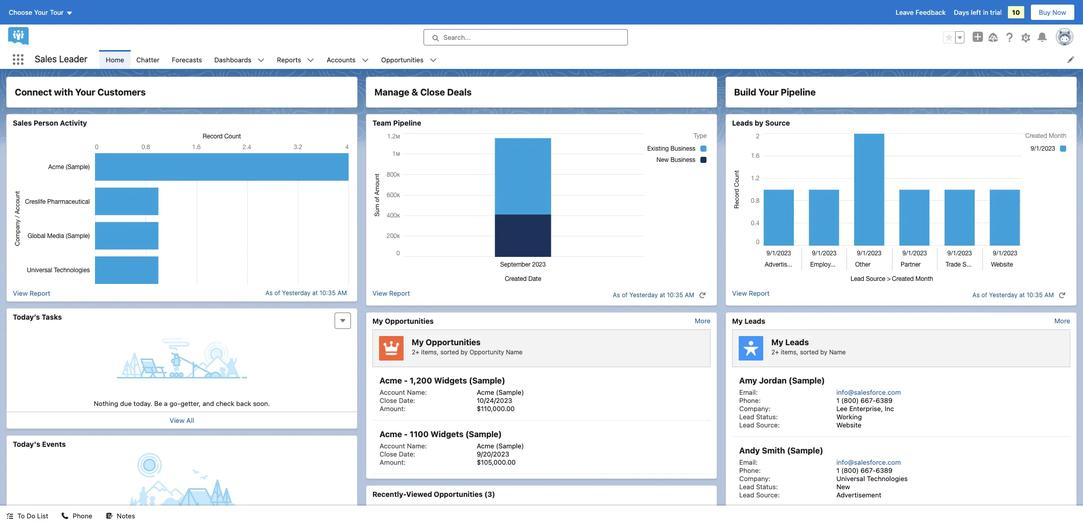 Task type: vqa. For each thing, say whether or not it's contained in the screenshot.
James Peterson link
no



Task type: describe. For each thing, give the bounding box(es) containing it.
report for customers
[[29, 289, 50, 297]]

text default image inside to do list button
[[6, 513, 13, 520]]

check
[[216, 399, 234, 407]]

sales leader
[[35, 54, 87, 64]]

my leads link
[[732, 316, 765, 325]]

3 view report link from the left
[[732, 289, 770, 301]]

phone
[[73, 512, 92, 520]]

info@salesforce.com link for amy jordan (sample)
[[836, 388, 901, 396]]

(sample) up 9/20/2023
[[465, 430, 502, 439]]

by for build your pipeline
[[820, 348, 827, 356]]

person
[[34, 119, 58, 127]]

more link for manage & close deals
[[695, 316, 711, 325]]

view all
[[170, 416, 194, 424]]

date: for 1,200
[[399, 396, 415, 405]]

company: for andy
[[739, 475, 770, 483]]

account name: for 1100
[[380, 442, 427, 450]]

leave feedback link
[[896, 8, 946, 16]]

left
[[971, 8, 981, 16]]

lead source: for andy
[[739, 491, 780, 499]]

tasks
[[42, 312, 62, 321]]

close date: for 1,200
[[380, 396, 415, 405]]

source: for jordan
[[756, 421, 780, 429]]

build
[[734, 87, 756, 98]]

notes
[[117, 512, 135, 520]]

as for manage & close deals
[[613, 291, 620, 299]]

0 horizontal spatial of
[[274, 289, 280, 297]]

recently-viewed opportunities (3)
[[372, 490, 495, 499]]

enterprise,
[[849, 405, 883, 413]]

company: for amy
[[739, 405, 770, 413]]

lead for new
[[739, 483, 754, 491]]

info@salesforce.com for andy smith (sample)
[[836, 458, 901, 466]]

forecasts link
[[166, 50, 208, 69]]

0 horizontal spatial am
[[337, 289, 347, 297]]

search... button
[[424, 29, 628, 45]]

opportunities list item
[[375, 50, 443, 69]]

search...
[[443, 33, 471, 41]]

0 vertical spatial leads
[[732, 119, 753, 127]]

sales person activity
[[13, 119, 87, 127]]

lead status: for amy
[[739, 413, 778, 421]]

at for build your pipeline
[[1019, 291, 1025, 299]]

9/20/2023
[[477, 450, 509, 458]]

deals
[[447, 87, 472, 98]]

2+ for &
[[412, 348, 419, 356]]

view left all
[[170, 416, 185, 424]]

acme - 1,200 widgets (sample)
[[380, 376, 505, 385]]

leads for my leads 2+ items, sorted by name
[[785, 338, 809, 347]]

my leads 2+ items, sorted by name
[[771, 338, 846, 356]]

go-
[[169, 399, 180, 407]]

- for 1100
[[404, 430, 408, 439]]

6389 for andy smith (sample)
[[876, 466, 893, 475]]

back
[[236, 399, 251, 407]]

show more my leads records element
[[1054, 316, 1070, 325]]

view report link for deals
[[372, 289, 410, 301]]

amy
[[739, 376, 757, 385]]

0 horizontal spatial pipeline
[[393, 119, 421, 127]]

name: for 1100
[[407, 442, 427, 450]]

soon.
[[253, 399, 270, 407]]

my for my leads
[[732, 316, 743, 325]]

new
[[836, 483, 850, 491]]

to do list button
[[0, 506, 54, 526]]

choose your tour button
[[8, 4, 73, 20]]

lead for advertisement
[[739, 491, 754, 499]]

sorted for close
[[440, 348, 459, 356]]

0 horizontal spatial as
[[265, 289, 273, 297]]

nothing due today. be a go-getter, and check back soon.
[[94, 399, 270, 407]]

opportunity
[[469, 348, 504, 356]]

amount: for acme - 1,200 widgets (sample)
[[380, 405, 406, 413]]

&
[[412, 87, 418, 98]]

1 (800) 667-6389 for andy smith (sample)
[[836, 466, 893, 475]]

list
[[37, 512, 48, 520]]

team
[[372, 119, 391, 127]]

more for build your pipeline
[[1054, 316, 1070, 325]]

my opportunities 2+ items, sorted by opportunity name
[[412, 338, 523, 356]]

text default image inside accounts list item
[[362, 57, 369, 64]]

chatter
[[136, 55, 159, 64]]

working
[[836, 413, 862, 421]]

to
[[17, 512, 25, 520]]

opportunities link
[[375, 50, 430, 69]]

close date: for 1100
[[380, 450, 415, 458]]

customers
[[97, 87, 146, 98]]

website
[[836, 421, 861, 429]]

leave
[[896, 8, 914, 16]]

your for choose
[[34, 8, 48, 16]]

acme up $110,000.00
[[477, 388, 494, 396]]

view report for deals
[[372, 289, 410, 297]]

buy now
[[1039, 8, 1066, 16]]

0 vertical spatial close
[[420, 87, 445, 98]]

items, for pipeline
[[781, 348, 798, 356]]

today's tasks
[[13, 312, 62, 321]]

dashboards
[[214, 55, 251, 64]]

as of yesterday at 10:​35 am for manage & close deals
[[613, 291, 694, 299]]

my for my opportunities 2+ items, sorted by opportunity name
[[412, 338, 424, 347]]

more for manage & close deals
[[695, 316, 711, 325]]

my opportunities link
[[372, 316, 434, 325]]

dashboards link
[[208, 50, 258, 69]]

now
[[1052, 8, 1066, 16]]

leave feedback
[[896, 8, 946, 16]]

account for acme - 1,200 widgets (sample)
[[380, 388, 405, 396]]

connect
[[15, 87, 52, 98]]

smith
[[762, 446, 785, 455]]

1 horizontal spatial by
[[755, 119, 763, 127]]

acme - 1100 widgets (sample)
[[380, 430, 502, 439]]

connect with your customers
[[15, 87, 146, 98]]

your for build
[[759, 87, 779, 98]]

jordan
[[759, 376, 787, 385]]

0 vertical spatial pipeline
[[781, 87, 816, 98]]

view for connect with your customers
[[13, 289, 28, 297]]

my leads
[[732, 316, 765, 325]]

source
[[765, 119, 790, 127]]

(sample) right the smith on the right of page
[[787, 446, 823, 455]]

build your pipeline
[[734, 87, 816, 98]]

sales for sales person activity
[[13, 119, 32, 127]]

phone: for amy
[[739, 396, 761, 405]]

1 horizontal spatial your
[[75, 87, 95, 98]]

reports
[[277, 55, 301, 64]]

(sample) right jordan
[[789, 376, 825, 385]]

view report for customers
[[13, 289, 50, 297]]

days
[[954, 8, 969, 16]]

view for build your pipeline
[[732, 289, 747, 297]]

do
[[27, 512, 35, 520]]

in
[[983, 8, 988, 16]]

lead for website
[[739, 421, 754, 429]]

of for manage & close deals
[[622, 291, 628, 299]]

reports link
[[271, 50, 307, 69]]

getter,
[[180, 399, 201, 407]]

10
[[1012, 8, 1020, 16]]

lead status: for andy
[[739, 483, 778, 491]]

lee
[[836, 405, 847, 413]]

info@salesforce.com for amy jordan (sample)
[[836, 388, 901, 396]]

view report link for customers
[[13, 289, 50, 297]]

1 for amy jordan (sample)
[[836, 396, 839, 405]]

nothing
[[94, 399, 118, 407]]

today's events
[[13, 440, 66, 448]]

home link
[[100, 50, 130, 69]]

6389 for amy jordan (sample)
[[876, 396, 893, 405]]

text default image for phone
[[62, 513, 69, 520]]

manage & close deals
[[374, 87, 472, 98]]

2+ for your
[[771, 348, 779, 356]]



Task type: locate. For each thing, give the bounding box(es) containing it.
info@salesforce.com link up enterprise,
[[836, 388, 901, 396]]

name: down 1100
[[407, 442, 427, 450]]

0 vertical spatial company:
[[739, 405, 770, 413]]

acme (sample) for acme - 1,200 widgets (sample)
[[477, 388, 524, 396]]

text default image left the notes
[[106, 513, 113, 520]]

0 horizontal spatial view report link
[[13, 289, 50, 297]]

view report
[[13, 289, 50, 297], [372, 289, 410, 297], [732, 289, 770, 297]]

report up my leads
[[749, 289, 770, 297]]

text default image
[[258, 57, 265, 64], [307, 57, 314, 64], [362, 57, 369, 64], [699, 292, 706, 299], [1059, 292, 1066, 299], [6, 513, 13, 520]]

name
[[506, 348, 523, 356], [829, 348, 846, 356]]

1 account name: from the top
[[380, 388, 427, 396]]

view all link
[[170, 416, 194, 424]]

(800) up the working
[[841, 396, 859, 405]]

acme (sample) up $105,000.00
[[477, 442, 524, 450]]

close date:
[[380, 396, 415, 405], [380, 450, 415, 458]]

phone: for andy
[[739, 466, 761, 475]]

info@salesforce.com link up universal technologies
[[836, 458, 901, 466]]

my for my opportunities
[[372, 316, 383, 325]]

report up my opportunities
[[389, 289, 410, 297]]

(800)
[[841, 396, 859, 405], [841, 466, 859, 475]]

feedback
[[916, 8, 946, 16]]

your
[[34, 8, 48, 16], [75, 87, 95, 98], [759, 87, 779, 98]]

forecasts
[[172, 55, 202, 64]]

1 1 (800) 667-6389 from the top
[[836, 396, 893, 405]]

2 horizontal spatial your
[[759, 87, 779, 98]]

company: down andy
[[739, 475, 770, 483]]

lead source:
[[739, 421, 780, 429], [739, 491, 780, 499]]

1 name from the left
[[506, 348, 523, 356]]

1 vertical spatial 1
[[836, 466, 839, 475]]

0 vertical spatial info@salesforce.com
[[836, 388, 901, 396]]

list containing home
[[100, 50, 1083, 69]]

1 vertical spatial info@salesforce.com link
[[836, 458, 901, 466]]

view up my leads
[[732, 289, 747, 297]]

1 horizontal spatial items,
[[781, 348, 798, 356]]

667- for andy smith (sample)
[[861, 466, 876, 475]]

view report link up my leads
[[732, 289, 770, 301]]

4 lead from the top
[[739, 491, 754, 499]]

1 close date: from the top
[[380, 396, 415, 405]]

items, inside my opportunities 2+ items, sorted by opportunity name
[[421, 348, 439, 356]]

phone:
[[739, 396, 761, 405], [739, 466, 761, 475]]

and
[[203, 399, 214, 407]]

2 lead from the top
[[739, 421, 754, 429]]

1 horizontal spatial 10:​35
[[667, 291, 683, 299]]

0 vertical spatial lead source:
[[739, 421, 780, 429]]

email: for amy
[[739, 388, 758, 396]]

0 vertical spatial (800)
[[841, 396, 859, 405]]

my opportunities
[[372, 316, 434, 325]]

email:
[[739, 388, 758, 396], [739, 458, 758, 466]]

1 - from the top
[[404, 376, 408, 385]]

text default image
[[430, 57, 437, 64], [62, 513, 69, 520], [106, 513, 113, 520]]

amy jordan (sample)
[[739, 376, 825, 385]]

1 (800) 667-6389 up advertisement
[[836, 466, 893, 475]]

text default image up show more my opportunities records element in the right bottom of the page
[[699, 292, 706, 299]]

1 (800) from the top
[[841, 396, 859, 405]]

accounts list item
[[321, 50, 375, 69]]

of for build your pipeline
[[982, 291, 987, 299]]

info@salesforce.com up enterprise,
[[836, 388, 901, 396]]

sorted inside my leads 2+ items, sorted by name
[[800, 348, 819, 356]]

0 vertical spatial source:
[[756, 421, 780, 429]]

show more my opportunities records element
[[695, 316, 711, 325]]

2+ up 1,200 on the bottom
[[412, 348, 419, 356]]

1 horizontal spatial sorted
[[800, 348, 819, 356]]

0 vertical spatial acme (sample)
[[477, 388, 524, 396]]

your left tour at left
[[34, 8, 48, 16]]

1 acme (sample) from the top
[[477, 388, 524, 396]]

2 horizontal spatial of
[[982, 291, 987, 299]]

date: down 1,200 on the bottom
[[399, 396, 415, 405]]

0 vertical spatial date:
[[399, 396, 415, 405]]

1 horizontal spatial more link
[[1054, 316, 1070, 325]]

by left source
[[755, 119, 763, 127]]

1 vertical spatial lead source:
[[739, 491, 780, 499]]

view report up my leads
[[732, 289, 770, 297]]

trial
[[990, 8, 1002, 16]]

3 lead from the top
[[739, 483, 754, 491]]

date: down 1100
[[399, 450, 415, 458]]

2 horizontal spatial view report link
[[732, 289, 770, 301]]

due
[[120, 399, 132, 407]]

2 horizontal spatial view report
[[732, 289, 770, 297]]

pipeline up source
[[781, 87, 816, 98]]

10:​35 for manage & close deals
[[667, 291, 683, 299]]

1 667- from the top
[[861, 396, 876, 405]]

1 vertical spatial close
[[380, 396, 397, 405]]

report up the today's tasks
[[29, 289, 50, 297]]

0 horizontal spatial text default image
[[62, 513, 69, 520]]

sorted up amy jordan (sample)
[[800, 348, 819, 356]]

1 (800) 667-6389 for amy jordan (sample)
[[836, 396, 893, 405]]

text default image left reports "link"
[[258, 57, 265, 64]]

2 acme (sample) from the top
[[477, 442, 524, 450]]

account name: down 1100
[[380, 442, 427, 450]]

2+ inside my opportunities 2+ items, sorted by opportunity name
[[412, 348, 419, 356]]

acme left 1100
[[380, 430, 402, 439]]

1 vertical spatial pipeline
[[393, 119, 421, 127]]

by
[[755, 119, 763, 127], [461, 348, 468, 356], [820, 348, 827, 356]]

amount: for acme - 1100 widgets (sample)
[[380, 458, 406, 466]]

3 report from the left
[[749, 289, 770, 297]]

2 items, from the left
[[781, 348, 798, 356]]

1 vertical spatial -
[[404, 430, 408, 439]]

viewed
[[406, 490, 432, 499]]

1 info@salesforce.com from the top
[[836, 388, 901, 396]]

opportunities inside opportunities link
[[381, 55, 423, 64]]

10/24/2023
[[477, 396, 512, 405]]

2 view report link from the left
[[372, 289, 410, 301]]

1 horizontal spatial sales
[[35, 54, 57, 64]]

0 vertical spatial status:
[[756, 413, 778, 421]]

0 horizontal spatial 2+
[[412, 348, 419, 356]]

1 vertical spatial leads
[[744, 316, 765, 325]]

667- up advertisement
[[861, 466, 876, 475]]

1 report from the left
[[29, 289, 50, 297]]

by inside my leads 2+ items, sorted by name
[[820, 348, 827, 356]]

with
[[54, 87, 73, 98]]

1 vertical spatial amount:
[[380, 458, 406, 466]]

lead for working
[[739, 413, 754, 421]]

items, up amy jordan (sample)
[[781, 348, 798, 356]]

my inside my opportunities 2+ items, sorted by opportunity name
[[412, 338, 424, 347]]

close for 1100
[[380, 450, 397, 458]]

widgets for 1,200
[[434, 376, 467, 385]]

2 horizontal spatial report
[[749, 289, 770, 297]]

2 horizontal spatial as
[[973, 291, 980, 299]]

sorted for pipeline
[[800, 348, 819, 356]]

0 vertical spatial widgets
[[434, 376, 467, 385]]

2 horizontal spatial text default image
[[430, 57, 437, 64]]

667- for amy jordan (sample)
[[861, 396, 876, 405]]

universal
[[836, 475, 865, 483]]

phone: down amy
[[739, 396, 761, 405]]

0 horizontal spatial yesterday
[[282, 289, 310, 297]]

be
[[154, 399, 162, 407]]

1 vertical spatial source:
[[756, 491, 780, 499]]

opportunities inside my opportunities 2+ items, sorted by opportunity name
[[426, 338, 481, 347]]

1 for andy smith (sample)
[[836, 466, 839, 475]]

2 - from the top
[[404, 430, 408, 439]]

2 info@salesforce.com from the top
[[836, 458, 901, 466]]

2 vertical spatial leads
[[785, 338, 809, 347]]

sales
[[35, 54, 57, 64], [13, 119, 32, 127]]

0 vertical spatial close date:
[[380, 396, 415, 405]]

1 amount: from the top
[[380, 405, 406, 413]]

buy
[[1039, 8, 1051, 16]]

1 horizontal spatial yesterday
[[629, 291, 658, 299]]

(sample)
[[469, 376, 505, 385], [789, 376, 825, 385], [496, 388, 524, 396], [465, 430, 502, 439], [496, 442, 524, 450], [787, 446, 823, 455]]

close for 1,200
[[380, 396, 397, 405]]

name: for 1,200
[[407, 388, 427, 396]]

your right build
[[759, 87, 779, 98]]

name: down 1,200 on the bottom
[[407, 388, 427, 396]]

text default image up show more my leads records element
[[1059, 292, 1066, 299]]

info@salesforce.com link for andy smith (sample)
[[836, 458, 901, 466]]

1 email: from the top
[[739, 388, 758, 396]]

0 horizontal spatial sales
[[13, 119, 32, 127]]

1100
[[410, 430, 429, 439]]

info@salesforce.com up universal technologies
[[836, 458, 901, 466]]

2 horizontal spatial 10:​35
[[1027, 291, 1043, 299]]

items,
[[421, 348, 439, 356], [781, 348, 798, 356]]

reports list item
[[271, 50, 321, 69]]

1 horizontal spatial at
[[660, 291, 665, 299]]

0 vertical spatial -
[[404, 376, 408, 385]]

1 name: from the top
[[407, 388, 427, 396]]

view report up my opportunities
[[372, 289, 410, 297]]

2 vertical spatial close
[[380, 450, 397, 458]]

view report link up my opportunities
[[372, 289, 410, 301]]

text default image right accounts
[[362, 57, 369, 64]]

your right with
[[75, 87, 95, 98]]

2 6389 from the top
[[876, 466, 893, 475]]

accounts
[[327, 55, 356, 64]]

1 vertical spatial sales
[[13, 119, 32, 127]]

0 horizontal spatial more
[[695, 316, 711, 325]]

0 vertical spatial 667-
[[861, 396, 876, 405]]

1 (800) 667-6389
[[836, 396, 893, 405], [836, 466, 893, 475]]

text default image left to
[[6, 513, 13, 520]]

2 667- from the top
[[861, 466, 876, 475]]

chatter link
[[130, 50, 166, 69]]

at
[[312, 289, 318, 297], [660, 291, 665, 299], [1019, 291, 1025, 299]]

account name: for 1,200
[[380, 388, 427, 396]]

0 vertical spatial account
[[380, 388, 405, 396]]

1 vertical spatial info@salesforce.com
[[836, 458, 901, 466]]

pipeline
[[781, 87, 816, 98], [393, 119, 421, 127]]

1 vertical spatial acme (sample)
[[477, 442, 524, 450]]

of
[[274, 289, 280, 297], [622, 291, 628, 299], [982, 291, 987, 299]]

view report up today's
[[13, 289, 50, 297]]

account name: down 1,200 on the bottom
[[380, 388, 427, 396]]

text default image inside dashboards list item
[[258, 57, 265, 64]]

2 account from the top
[[380, 442, 405, 450]]

2 date: from the top
[[399, 450, 415, 458]]

account for acme - 1100 widgets (sample)
[[380, 442, 405, 450]]

list
[[100, 50, 1083, 69]]

1 vertical spatial email:
[[739, 458, 758, 466]]

1 company: from the top
[[739, 405, 770, 413]]

text default image up manage & close deals
[[430, 57, 437, 64]]

advertisement
[[836, 491, 881, 499]]

team pipeline
[[372, 119, 421, 127]]

2 2+ from the left
[[771, 348, 779, 356]]

activity
[[60, 119, 87, 127]]

acme up $105,000.00
[[477, 442, 494, 450]]

more link
[[695, 316, 711, 325], [1054, 316, 1070, 325]]

2 lead source: from the top
[[739, 491, 780, 499]]

by up amy jordan (sample)
[[820, 348, 827, 356]]

1 horizontal spatial am
[[685, 291, 694, 299]]

acme (sample)
[[477, 388, 524, 396], [477, 442, 524, 450]]

am for build
[[1044, 291, 1054, 299]]

leads for my leads
[[744, 316, 765, 325]]

0 horizontal spatial items,
[[421, 348, 439, 356]]

0 vertical spatial email:
[[739, 388, 758, 396]]

a
[[164, 399, 168, 407]]

0 vertical spatial 6389
[[876, 396, 893, 405]]

am for manage
[[685, 291, 694, 299]]

as
[[265, 289, 273, 297], [613, 291, 620, 299], [973, 291, 980, 299]]

status: up the smith on the right of page
[[756, 413, 778, 421]]

info@salesforce.com
[[836, 388, 901, 396], [836, 458, 901, 466]]

yesterday for manage & close deals
[[629, 291, 658, 299]]

as of yesterday at 10:​35 am for build your pipeline
[[973, 291, 1054, 299]]

0 vertical spatial amount:
[[380, 405, 406, 413]]

email: down andy
[[739, 458, 758, 466]]

0 horizontal spatial 10:​35
[[320, 289, 336, 297]]

(sample) up $105,000.00
[[496, 442, 524, 450]]

1 account from the top
[[380, 388, 405, 396]]

1 vertical spatial 1 (800) 667-6389
[[836, 466, 893, 475]]

account
[[380, 388, 405, 396], [380, 442, 405, 450]]

more
[[695, 316, 711, 325], [1054, 316, 1070, 325]]

lead source: up andy
[[739, 421, 780, 429]]

0 horizontal spatial your
[[34, 8, 48, 16]]

days left in trial
[[954, 8, 1002, 16]]

widgets right 1,200 on the bottom
[[434, 376, 467, 385]]

text default image inside reports list item
[[307, 57, 314, 64]]

0 horizontal spatial report
[[29, 289, 50, 297]]

1 horizontal spatial view report
[[372, 289, 410, 297]]

0 horizontal spatial at
[[312, 289, 318, 297]]

2 sorted from the left
[[800, 348, 819, 356]]

0 vertical spatial account name:
[[380, 388, 427, 396]]

1 up new
[[836, 466, 839, 475]]

1 vertical spatial (800)
[[841, 466, 859, 475]]

as for build your pipeline
[[973, 291, 980, 299]]

0 horizontal spatial by
[[461, 348, 468, 356]]

events
[[42, 440, 66, 448]]

choose your tour
[[9, 8, 64, 16]]

acme (sample) for acme - 1100 widgets (sample)
[[477, 442, 524, 450]]

0 vertical spatial 1
[[836, 396, 839, 405]]

1 vertical spatial company:
[[739, 475, 770, 483]]

report for deals
[[389, 289, 410, 297]]

- left 1,200 on the bottom
[[404, 376, 408, 385]]

phone button
[[55, 506, 98, 526]]

company:
[[739, 405, 770, 413], [739, 475, 770, 483]]

(sample) up 10/24/2023
[[469, 376, 505, 385]]

text default image right reports
[[307, 57, 314, 64]]

text default image for notes
[[106, 513, 113, 520]]

text default image inside opportunities list item
[[430, 57, 437, 64]]

items, up 1,200 on the bottom
[[421, 348, 439, 356]]

my for my leads 2+ items, sorted by name
[[771, 338, 783, 347]]

1 vertical spatial date:
[[399, 450, 415, 458]]

1 source: from the top
[[756, 421, 780, 429]]

2+ up jordan
[[771, 348, 779, 356]]

2 1 (800) 667-6389 from the top
[[836, 466, 893, 475]]

0 vertical spatial 1 (800) 667-6389
[[836, 396, 893, 405]]

1 horizontal spatial of
[[622, 291, 628, 299]]

widgets for 1100
[[431, 430, 464, 439]]

1 vertical spatial lead status:
[[739, 483, 778, 491]]

close date: down 1100
[[380, 450, 415, 458]]

(800) for amy jordan (sample)
[[841, 396, 859, 405]]

2 name: from the top
[[407, 442, 427, 450]]

text default image left phone
[[62, 513, 69, 520]]

0 vertical spatial name:
[[407, 388, 427, 396]]

report
[[29, 289, 50, 297], [389, 289, 410, 297], [749, 289, 770, 297]]

2 lead status: from the top
[[739, 483, 778, 491]]

pipeline right team
[[393, 119, 421, 127]]

2 source: from the top
[[756, 491, 780, 499]]

1 vertical spatial account name:
[[380, 442, 427, 450]]

$105,000.00
[[477, 458, 516, 466]]

10:​35 for build your pipeline
[[1027, 291, 1043, 299]]

sales left leader
[[35, 54, 57, 64]]

today's
[[13, 312, 40, 321]]

source: for smith
[[756, 491, 780, 499]]

view up today's
[[13, 289, 28, 297]]

info@salesforce.com link
[[836, 388, 901, 396], [836, 458, 901, 466]]

1 horizontal spatial text default image
[[106, 513, 113, 520]]

(800) up new
[[841, 466, 859, 475]]

0 vertical spatial lead status:
[[739, 413, 778, 421]]

name inside my leads 2+ items, sorted by name
[[829, 348, 846, 356]]

source: down the smith on the right of page
[[756, 491, 780, 499]]

view
[[13, 289, 28, 297], [372, 289, 387, 297], [732, 289, 747, 297], [170, 416, 185, 424]]

0 vertical spatial phone:
[[739, 396, 761, 405]]

1 (800) 667-6389 up the working
[[836, 396, 893, 405]]

date:
[[399, 396, 415, 405], [399, 450, 415, 458]]

2 more link from the left
[[1054, 316, 1070, 325]]

2 horizontal spatial am
[[1044, 291, 1054, 299]]

1 vertical spatial status:
[[756, 483, 778, 491]]

view for manage & close deals
[[372, 289, 387, 297]]

leads by source
[[732, 119, 790, 127]]

at for manage & close deals
[[660, 291, 665, 299]]

1 lead from the top
[[739, 413, 754, 421]]

- for 1,200
[[404, 376, 408, 385]]

leader
[[59, 54, 87, 64]]

1 horizontal spatial report
[[389, 289, 410, 297]]

- left 1100
[[404, 430, 408, 439]]

view up my opportunities
[[372, 289, 387, 297]]

1 horizontal spatial pipeline
[[781, 87, 816, 98]]

1 horizontal spatial as of yesterday at 10:​35 am
[[613, 291, 694, 299]]

2 view report from the left
[[372, 289, 410, 297]]

1 more from the left
[[695, 316, 711, 325]]

(3)
[[484, 490, 495, 499]]

3 view report from the left
[[732, 289, 770, 297]]

1 horizontal spatial name
[[829, 348, 846, 356]]

andy
[[739, 446, 760, 455]]

1 date: from the top
[[399, 396, 415, 405]]

my inside my leads 2+ items, sorted by name
[[771, 338, 783, 347]]

phone: down andy
[[739, 466, 761, 475]]

1 6389 from the top
[[876, 396, 893, 405]]

close date: down 1,200 on the bottom
[[380, 396, 415, 405]]

by for manage & close deals
[[461, 348, 468, 356]]

as of yesterday at 10:​35 am
[[265, 289, 347, 297], [613, 291, 694, 299], [973, 291, 1054, 299]]

1 items, from the left
[[421, 348, 439, 356]]

1 phone: from the top
[[739, 396, 761, 405]]

2 more from the left
[[1054, 316, 1070, 325]]

1 vertical spatial close date:
[[380, 450, 415, 458]]

2 amount: from the top
[[380, 458, 406, 466]]

tour
[[50, 8, 64, 16]]

sales left the person at the left
[[13, 119, 32, 127]]

2 close date: from the top
[[380, 450, 415, 458]]

0 horizontal spatial sorted
[[440, 348, 459, 356]]

667-
[[861, 396, 876, 405], [861, 466, 876, 475]]

my
[[372, 316, 383, 325], [732, 316, 743, 325], [412, 338, 424, 347], [771, 338, 783, 347]]

yesterday for build your pipeline
[[989, 291, 1018, 299]]

company: down amy
[[739, 405, 770, 413]]

1 vertical spatial 667-
[[861, 466, 876, 475]]

2 (800) from the top
[[841, 466, 859, 475]]

recently-
[[372, 490, 406, 499]]

2 horizontal spatial by
[[820, 348, 827, 356]]

2 phone: from the top
[[739, 466, 761, 475]]

2 1 from the top
[[836, 466, 839, 475]]

2 account name: from the top
[[380, 442, 427, 450]]

text default image inside phone button
[[62, 513, 69, 520]]

more link for build your pipeline
[[1054, 316, 1070, 325]]

acme left 1,200 on the bottom
[[380, 376, 402, 385]]

2 email: from the top
[[739, 458, 758, 466]]

sorted inside my opportunities 2+ items, sorted by opportunity name
[[440, 348, 459, 356]]

0 horizontal spatial as of yesterday at 10:​35 am
[[265, 289, 347, 297]]

status: down the smith on the right of page
[[756, 483, 778, 491]]

1 lead source: from the top
[[739, 421, 780, 429]]

$110,000.00
[[477, 405, 515, 413]]

view report link up today's
[[13, 289, 50, 297]]

1 horizontal spatial view report link
[[372, 289, 410, 301]]

email: down amy
[[739, 388, 758, 396]]

1 sorted from the left
[[440, 348, 459, 356]]

status: for jordan
[[756, 413, 778, 421]]

1 view report link from the left
[[13, 289, 50, 297]]

sorted up acme - 1,200 widgets (sample)
[[440, 348, 459, 356]]

1 lead status: from the top
[[739, 413, 778, 421]]

name inside my opportunities 2+ items, sorted by opportunity name
[[506, 348, 523, 356]]

lead status:
[[739, 413, 778, 421], [739, 483, 778, 491]]

1 1 from the top
[[836, 396, 839, 405]]

1 status: from the top
[[756, 413, 778, 421]]

lead status: down andy
[[739, 483, 778, 491]]

2 status: from the top
[[756, 483, 778, 491]]

1 vertical spatial name:
[[407, 442, 427, 450]]

2 company: from the top
[[739, 475, 770, 483]]

items, for close
[[421, 348, 439, 356]]

choose
[[9, 8, 32, 16]]

(800) for andy smith (sample)
[[841, 466, 859, 475]]

widgets right 1100
[[431, 430, 464, 439]]

text default image inside notes button
[[106, 513, 113, 520]]

dashboards list item
[[208, 50, 271, 69]]

667- left inc
[[861, 396, 876, 405]]

leads inside my leads 2+ items, sorted by name
[[785, 338, 809, 347]]

source: up the smith on the right of page
[[756, 421, 780, 429]]

leads
[[732, 119, 753, 127], [744, 316, 765, 325], [785, 338, 809, 347]]

1 vertical spatial widgets
[[431, 430, 464, 439]]

date: for 1100
[[399, 450, 415, 458]]

lead source: for amy
[[739, 421, 780, 429]]

2 report from the left
[[389, 289, 410, 297]]

opportunities inside my opportunities link
[[385, 316, 434, 325]]

2 horizontal spatial at
[[1019, 291, 1025, 299]]

lead status: up andy
[[739, 413, 778, 421]]

2+ inside my leads 2+ items, sorted by name
[[771, 348, 779, 356]]

by inside my opportunities 2+ items, sorted by opportunity name
[[461, 348, 468, 356]]

your inside popup button
[[34, 8, 48, 16]]

andy smith (sample)
[[739, 446, 823, 455]]

all
[[186, 416, 194, 424]]

universal technologies
[[836, 475, 908, 483]]

1 info@salesforce.com link from the top
[[836, 388, 901, 396]]

1 more link from the left
[[695, 316, 711, 325]]

1 vertical spatial phone:
[[739, 466, 761, 475]]

home
[[106, 55, 124, 64]]

items, inside my leads 2+ items, sorted by name
[[781, 348, 798, 356]]

0 horizontal spatial more link
[[695, 316, 711, 325]]

lead source: down andy
[[739, 491, 780, 499]]

email: for andy
[[739, 458, 758, 466]]

by left opportunity
[[461, 348, 468, 356]]

technologies
[[867, 475, 908, 483]]

1 horizontal spatial 2+
[[771, 348, 779, 356]]

(sample) up $110,000.00
[[496, 388, 524, 396]]

inc
[[885, 405, 894, 413]]

sales for sales leader
[[35, 54, 57, 64]]

group
[[943, 31, 965, 43]]

status: for smith
[[756, 483, 778, 491]]

to do list
[[17, 512, 48, 520]]

1 view report from the left
[[13, 289, 50, 297]]

2 info@salesforce.com link from the top
[[836, 458, 901, 466]]

2 name from the left
[[829, 348, 846, 356]]

1 2+ from the left
[[412, 348, 419, 356]]

1,200
[[410, 376, 432, 385]]

2 horizontal spatial as of yesterday at 10:​35 am
[[973, 291, 1054, 299]]

acme (sample) up $110,000.00
[[477, 388, 524, 396]]

1 up the working
[[836, 396, 839, 405]]



